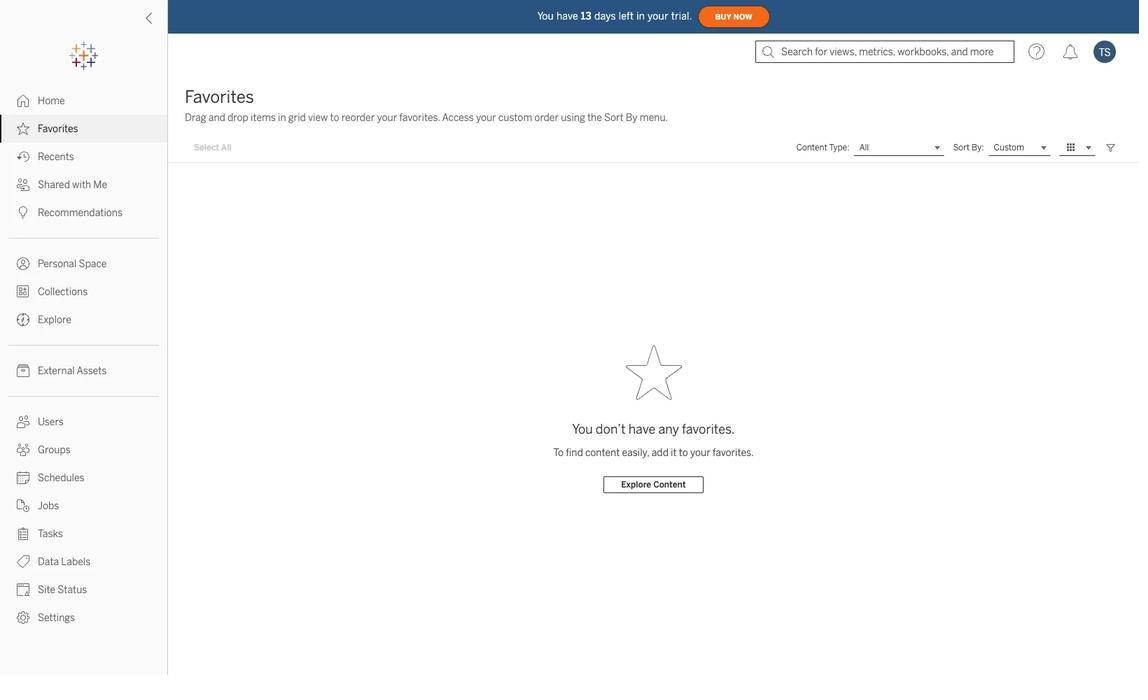 Task type: vqa. For each thing, say whether or not it's contained in the screenshot.
"TerryTurtule85" dropdown button
no



Task type: describe. For each thing, give the bounding box(es) containing it.
collections
[[38, 287, 88, 298]]

groups
[[38, 445, 71, 457]]

settings link
[[0, 605, 167, 633]]

your right the it
[[691, 448, 711, 460]]

explore for explore
[[38, 315, 71, 326]]

type:
[[829, 143, 850, 153]]

tasks link
[[0, 520, 167, 548]]

sort inside "favorites drag and drop items in grid view to reorder your favorites. access your custom order using the sort by menu."
[[605, 112, 624, 124]]

jobs link
[[0, 492, 167, 520]]

favorites drag and drop items in grid view to reorder your favorites. access your custom order using the sort by menu.
[[185, 87, 668, 124]]

your right the access
[[476, 112, 496, 124]]

to find content easily, add it to your favorites.
[[554, 448, 754, 460]]

view
[[308, 112, 328, 124]]

you for you have 13 days left in your trial.
[[538, 10, 554, 22]]

using
[[561, 112, 585, 124]]

in for favorites
[[278, 112, 286, 124]]

space
[[79, 258, 107, 270]]

to
[[554, 448, 564, 460]]

custom
[[499, 112, 533, 124]]

in for you
[[637, 10, 645, 22]]

shared
[[38, 179, 70, 191]]

buy now
[[716, 12, 753, 21]]

and
[[209, 112, 225, 124]]

personal space link
[[0, 250, 167, 278]]

add
[[652, 448, 669, 460]]

Search for views, metrics, workbooks, and more text field
[[756, 41, 1015, 63]]

buy now button
[[698, 6, 770, 28]]

me
[[93, 179, 107, 191]]

reorder
[[342, 112, 375, 124]]

recommendations link
[[0, 199, 167, 227]]

jobs
[[38, 501, 59, 513]]

status
[[58, 585, 87, 597]]

site status link
[[0, 577, 167, 605]]

order
[[535, 112, 559, 124]]

any
[[659, 422, 679, 438]]

grid view image
[[1065, 142, 1078, 154]]

users
[[38, 417, 64, 429]]

data labels link
[[0, 548, 167, 577]]

select all button
[[185, 139, 241, 156]]

all button
[[854, 139, 945, 156]]

settings
[[38, 613, 75, 625]]

your right reorder
[[377, 112, 397, 124]]

data
[[38, 557, 59, 569]]

personal space
[[38, 258, 107, 270]]

days
[[595, 10, 616, 22]]

1 vertical spatial have
[[629, 422, 656, 438]]

trial.
[[672, 10, 693, 22]]

custom button
[[989, 139, 1051, 156]]

select all
[[194, 143, 232, 153]]

you for you don't have any favorites.
[[573, 422, 593, 438]]

navigation panel element
[[0, 42, 167, 633]]

drag
[[185, 112, 206, 124]]

explore content
[[622, 481, 686, 490]]

2 vertical spatial favorites.
[[713, 448, 754, 460]]

custom
[[994, 142, 1025, 152]]

the
[[588, 112, 602, 124]]

data labels
[[38, 557, 91, 569]]

tasks
[[38, 529, 63, 541]]

explore for explore content
[[622, 481, 652, 490]]

sort by:
[[954, 143, 985, 153]]



Task type: locate. For each thing, give the bounding box(es) containing it.
shared with me link
[[0, 171, 167, 199]]

your left trial.
[[648, 10, 669, 22]]

schedules link
[[0, 464, 167, 492]]

explore
[[38, 315, 71, 326], [622, 481, 652, 490]]

all inside button
[[221, 143, 232, 153]]

grid
[[288, 112, 306, 124]]

1 vertical spatial to
[[679, 448, 688, 460]]

0 vertical spatial explore
[[38, 315, 71, 326]]

groups link
[[0, 436, 167, 464]]

0 vertical spatial sort
[[605, 112, 624, 124]]

home
[[38, 95, 65, 107]]

by
[[626, 112, 638, 124]]

explore inside button
[[622, 481, 652, 490]]

you don't have any favorites.
[[573, 422, 735, 438]]

by:
[[972, 143, 985, 153]]

favorites for favorites
[[38, 123, 78, 135]]

0 vertical spatial you
[[538, 10, 554, 22]]

1 horizontal spatial favorites
[[185, 87, 254, 107]]

1 vertical spatial content
[[654, 481, 686, 490]]

personal
[[38, 258, 77, 270]]

external assets link
[[0, 357, 167, 385]]

favorites inside main navigation. press the up and down arrow keys to access links. element
[[38, 123, 78, 135]]

0 vertical spatial have
[[557, 10, 578, 22]]

collections link
[[0, 278, 167, 306]]

to inside "favorites drag and drop items in grid view to reorder your favorites. access your custom order using the sort by menu."
[[330, 112, 340, 124]]

0 vertical spatial content
[[797, 143, 828, 153]]

1 horizontal spatial to
[[679, 448, 688, 460]]

1 horizontal spatial have
[[629, 422, 656, 438]]

content
[[797, 143, 828, 153], [654, 481, 686, 490]]

recents
[[38, 151, 74, 163]]

content inside button
[[654, 481, 686, 490]]

now
[[734, 12, 753, 21]]

1 vertical spatial favorites.
[[682, 422, 735, 438]]

content left 'type:'
[[797, 143, 828, 153]]

schedules
[[38, 473, 84, 485]]

favorites up recents
[[38, 123, 78, 135]]

explore link
[[0, 306, 167, 334]]

all right select
[[221, 143, 232, 153]]

favorites.
[[400, 112, 440, 124], [682, 422, 735, 438], [713, 448, 754, 460]]

1 horizontal spatial sort
[[954, 143, 970, 153]]

content down the it
[[654, 481, 686, 490]]

0 horizontal spatial all
[[221, 143, 232, 153]]

you up find
[[573, 422, 593, 438]]

you have 13 days left in your trial.
[[538, 10, 693, 22]]

in right left
[[637, 10, 645, 22]]

your
[[648, 10, 669, 22], [377, 112, 397, 124], [476, 112, 496, 124], [691, 448, 711, 460]]

1 horizontal spatial in
[[637, 10, 645, 22]]

explore content button
[[604, 477, 704, 494]]

with
[[72, 179, 91, 191]]

site
[[38, 585, 55, 597]]

in left grid
[[278, 112, 286, 124]]

external assets
[[38, 366, 107, 378]]

you
[[538, 10, 554, 22], [573, 422, 593, 438]]

sort left by:
[[954, 143, 970, 153]]

1 vertical spatial in
[[278, 112, 286, 124]]

1 vertical spatial explore
[[622, 481, 652, 490]]

all
[[221, 143, 232, 153], [860, 143, 869, 153]]

easily,
[[622, 448, 650, 460]]

you left "13"
[[538, 10, 554, 22]]

1 horizontal spatial content
[[797, 143, 828, 153]]

0 horizontal spatial favorites
[[38, 123, 78, 135]]

drop
[[228, 112, 249, 124]]

0 vertical spatial in
[[637, 10, 645, 22]]

main navigation. press the up and down arrow keys to access links. element
[[0, 87, 167, 633]]

content type:
[[797, 143, 850, 153]]

0 horizontal spatial you
[[538, 10, 554, 22]]

1 horizontal spatial you
[[573, 422, 593, 438]]

favorites up and
[[185, 87, 254, 107]]

have left "13"
[[557, 10, 578, 22]]

0 horizontal spatial content
[[654, 481, 686, 490]]

favorites. right any on the bottom right of page
[[682, 422, 735, 438]]

don't
[[596, 422, 626, 438]]

favorites link
[[0, 115, 167, 143]]

1 horizontal spatial all
[[860, 143, 869, 153]]

1 vertical spatial sort
[[954, 143, 970, 153]]

items
[[251, 112, 276, 124]]

0 horizontal spatial sort
[[605, 112, 624, 124]]

have up easily,
[[629, 422, 656, 438]]

it
[[671, 448, 677, 460]]

0 vertical spatial to
[[330, 112, 340, 124]]

in inside "favorites drag and drop items in grid view to reorder your favorites. access your custom order using the sort by menu."
[[278, 112, 286, 124]]

2 all from the left
[[860, 143, 869, 153]]

0 vertical spatial favorites
[[185, 87, 254, 107]]

0 horizontal spatial in
[[278, 112, 286, 124]]

explore down easily,
[[622, 481, 652, 490]]

users link
[[0, 408, 167, 436]]

1 horizontal spatial explore
[[622, 481, 652, 490]]

0 horizontal spatial to
[[330, 112, 340, 124]]

sort left the by
[[605, 112, 624, 124]]

explore inside 'link'
[[38, 315, 71, 326]]

0 horizontal spatial have
[[557, 10, 578, 22]]

1 vertical spatial you
[[573, 422, 593, 438]]

left
[[619, 10, 634, 22]]

favorites. right the it
[[713, 448, 754, 460]]

buy
[[716, 12, 732, 21]]

all inside dropdown button
[[860, 143, 869, 153]]

favorites inside "favorites drag and drop items in grid view to reorder your favorites. access your custom order using the sort by menu."
[[185, 87, 254, 107]]

0 vertical spatial favorites.
[[400, 112, 440, 124]]

favorites. inside "favorites drag and drop items in grid view to reorder your favorites. access your custom order using the sort by menu."
[[400, 112, 440, 124]]

1 all from the left
[[221, 143, 232, 153]]

0 horizontal spatial explore
[[38, 315, 71, 326]]

favorites
[[185, 87, 254, 107], [38, 123, 78, 135]]

favorites for favorites drag and drop items in grid view to reorder your favorites. access your custom order using the sort by menu.
[[185, 87, 254, 107]]

sort
[[605, 112, 624, 124], [954, 143, 970, 153]]

find
[[566, 448, 583, 460]]

site status
[[38, 585, 87, 597]]

have
[[557, 10, 578, 22], [629, 422, 656, 438]]

menu.
[[640, 112, 668, 124]]

13
[[581, 10, 592, 22]]

shared with me
[[38, 179, 107, 191]]

to
[[330, 112, 340, 124], [679, 448, 688, 460]]

in
[[637, 10, 645, 22], [278, 112, 286, 124]]

content
[[586, 448, 620, 460]]

recommendations
[[38, 207, 123, 219]]

all right 'type:'
[[860, 143, 869, 153]]

1 vertical spatial favorites
[[38, 123, 78, 135]]

assets
[[77, 366, 107, 378]]

select
[[194, 143, 219, 153]]

to right the it
[[679, 448, 688, 460]]

home link
[[0, 87, 167, 115]]

labels
[[61, 557, 91, 569]]

explore down collections
[[38, 315, 71, 326]]

favorites. left the access
[[400, 112, 440, 124]]

access
[[442, 112, 474, 124]]

external
[[38, 366, 75, 378]]

to right view
[[330, 112, 340, 124]]

recents link
[[0, 143, 167, 171]]



